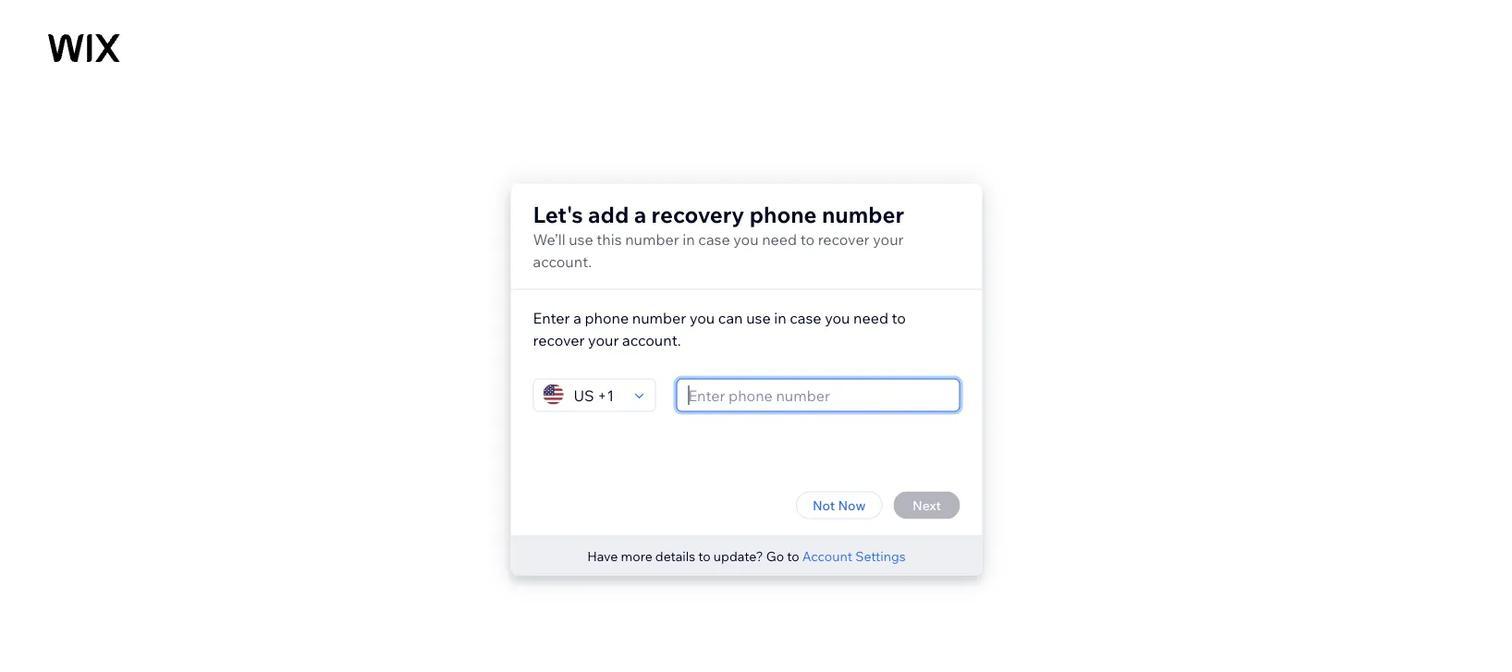 Task type: locate. For each thing, give the bounding box(es) containing it.
0 horizontal spatial use
[[569, 230, 594, 248]]

phone inside let's add a recovery phone number we'll use this number in case you need to recover your account.
[[750, 200, 817, 228]]

1 horizontal spatial you
[[734, 230, 759, 248]]

1 horizontal spatial a
[[634, 200, 647, 228]]

0 vertical spatial case
[[699, 230, 730, 248]]

1 vertical spatial recover
[[533, 331, 585, 349]]

you down recovery
[[734, 230, 759, 248]]

1 horizontal spatial in
[[774, 308, 787, 327]]

0 vertical spatial your
[[873, 230, 904, 248]]

1 horizontal spatial case
[[790, 308, 822, 327]]

1 horizontal spatial need
[[854, 308, 889, 327]]

you left can
[[690, 308, 715, 327]]

case
[[699, 230, 730, 248], [790, 308, 822, 327]]

use
[[569, 230, 594, 248], [747, 308, 771, 327]]

you inside let's add a recovery phone number we'll use this number in case you need to recover your account.
[[734, 230, 759, 248]]

update?
[[714, 548, 764, 564]]

number
[[822, 200, 905, 228], [625, 230, 680, 248], [632, 308, 687, 327]]

a right add
[[634, 200, 647, 228]]

1 vertical spatial account.
[[623, 331, 681, 349]]

None field
[[568, 380, 629, 411]]

need inside let's add a recovery phone number we'll use this number in case you need to recover your account.
[[762, 230, 797, 248]]

to
[[801, 230, 815, 248], [892, 308, 906, 327], [699, 548, 711, 564], [787, 548, 800, 564]]

case down recovery
[[699, 230, 730, 248]]

this
[[597, 230, 622, 248]]

phone right recovery
[[750, 200, 817, 228]]

a right enter
[[574, 308, 582, 327]]

in right can
[[774, 308, 787, 327]]

0 vertical spatial account.
[[533, 252, 592, 271]]

phone right enter
[[585, 308, 629, 327]]

case inside let's add a recovery phone number we'll use this number in case you need to recover your account.
[[699, 230, 730, 248]]

Enter phone number text field
[[683, 380, 954, 411]]

use inside enter a phone number you can use in case you need to recover your account.
[[747, 308, 771, 327]]

use right can
[[747, 308, 771, 327]]

account.
[[533, 252, 592, 271], [623, 331, 681, 349]]

a
[[634, 200, 647, 228], [574, 308, 582, 327]]

details
[[656, 548, 696, 564]]

your
[[873, 230, 904, 248], [588, 331, 619, 349]]

0 vertical spatial need
[[762, 230, 797, 248]]

go
[[766, 548, 784, 564]]

recovery
[[652, 200, 745, 228]]

not now button
[[796, 492, 883, 519]]

can
[[719, 308, 743, 327]]

1 horizontal spatial account.
[[623, 331, 681, 349]]

1 vertical spatial use
[[747, 308, 771, 327]]

1 vertical spatial phone
[[585, 308, 629, 327]]

0 vertical spatial in
[[683, 230, 695, 248]]

use inside let's add a recovery phone number we'll use this number in case you need to recover your account.
[[569, 230, 594, 248]]

1 vertical spatial need
[[854, 308, 889, 327]]

0 vertical spatial recover
[[818, 230, 870, 248]]

in inside enter a phone number you can use in case you need to recover your account.
[[774, 308, 787, 327]]

0 horizontal spatial recover
[[533, 331, 585, 349]]

number inside enter a phone number you can use in case you need to recover your account.
[[632, 308, 687, 327]]

recover
[[818, 230, 870, 248], [533, 331, 585, 349]]

now
[[838, 497, 866, 513]]

account. inside let's add a recovery phone number we'll use this number in case you need to recover your account.
[[533, 252, 592, 271]]

1 horizontal spatial recover
[[818, 230, 870, 248]]

not now
[[813, 497, 866, 513]]

1 horizontal spatial your
[[873, 230, 904, 248]]

0 horizontal spatial a
[[574, 308, 582, 327]]

0 horizontal spatial case
[[699, 230, 730, 248]]

1 horizontal spatial use
[[747, 308, 771, 327]]

phone
[[750, 200, 817, 228], [585, 308, 629, 327]]

more
[[621, 548, 653, 564]]

1 horizontal spatial phone
[[750, 200, 817, 228]]

your inside enter a phone number you can use in case you need to recover your account.
[[588, 331, 619, 349]]

0 vertical spatial use
[[569, 230, 594, 248]]

0 vertical spatial phone
[[750, 200, 817, 228]]

you up enter phone number text field
[[825, 308, 850, 327]]

0 horizontal spatial need
[[762, 230, 797, 248]]

case right can
[[790, 308, 822, 327]]

your inside let's add a recovery phone number we'll use this number in case you need to recover your account.
[[873, 230, 904, 248]]

use left this
[[569, 230, 594, 248]]

a inside let's add a recovery phone number we'll use this number in case you need to recover your account.
[[634, 200, 647, 228]]

1 vertical spatial case
[[790, 308, 822, 327]]

1 vertical spatial in
[[774, 308, 787, 327]]

0 vertical spatial a
[[634, 200, 647, 228]]

1 vertical spatial number
[[625, 230, 680, 248]]

1 vertical spatial a
[[574, 308, 582, 327]]

in down recovery
[[683, 230, 695, 248]]

in
[[683, 230, 695, 248], [774, 308, 787, 327]]

not
[[813, 497, 836, 513]]

need
[[762, 230, 797, 248], [854, 308, 889, 327]]

phone inside enter a phone number you can use in case you need to recover your account.
[[585, 308, 629, 327]]

2 vertical spatial number
[[632, 308, 687, 327]]

0 horizontal spatial in
[[683, 230, 695, 248]]

you
[[734, 230, 759, 248], [690, 308, 715, 327], [825, 308, 850, 327]]

to inside enter a phone number you can use in case you need to recover your account.
[[892, 308, 906, 327]]

0 horizontal spatial account.
[[533, 252, 592, 271]]

1 vertical spatial your
[[588, 331, 619, 349]]

0 horizontal spatial your
[[588, 331, 619, 349]]

0 horizontal spatial phone
[[585, 308, 629, 327]]



Task type: describe. For each thing, give the bounding box(es) containing it.
wix image
[[48, 34, 120, 62]]

we'll
[[533, 230, 566, 248]]

settings
[[856, 548, 906, 564]]

0 vertical spatial number
[[822, 200, 905, 228]]

have more details to update? go to account settings
[[588, 548, 906, 564]]

a inside enter a phone number you can use in case you need to recover your account.
[[574, 308, 582, 327]]

recover inside enter a phone number you can use in case you need to recover your account.
[[533, 331, 585, 349]]

account
[[803, 548, 853, 564]]

account settings link
[[803, 548, 906, 565]]

0 horizontal spatial you
[[690, 308, 715, 327]]

add
[[588, 200, 629, 228]]

recover inside let's add a recovery phone number we'll use this number in case you need to recover your account.
[[818, 230, 870, 248]]

case inside enter a phone number you can use in case you need to recover your account.
[[790, 308, 822, 327]]

let's
[[533, 200, 583, 228]]

enter
[[533, 308, 570, 327]]

in inside let's add a recovery phone number we'll use this number in case you need to recover your account.
[[683, 230, 695, 248]]

account. inside enter a phone number you can use in case you need to recover your account.
[[623, 331, 681, 349]]

enter a phone number you can use in case you need to recover your account.
[[533, 308, 906, 349]]

need inside enter a phone number you can use in case you need to recover your account.
[[854, 308, 889, 327]]

have
[[588, 548, 618, 564]]

to inside let's add a recovery phone number we'll use this number in case you need to recover your account.
[[801, 230, 815, 248]]

let's add a recovery phone number we'll use this number in case you need to recover your account.
[[533, 200, 905, 271]]

2 horizontal spatial you
[[825, 308, 850, 327]]



Task type: vqa. For each thing, say whether or not it's contained in the screenshot.
the More login options Group
no



